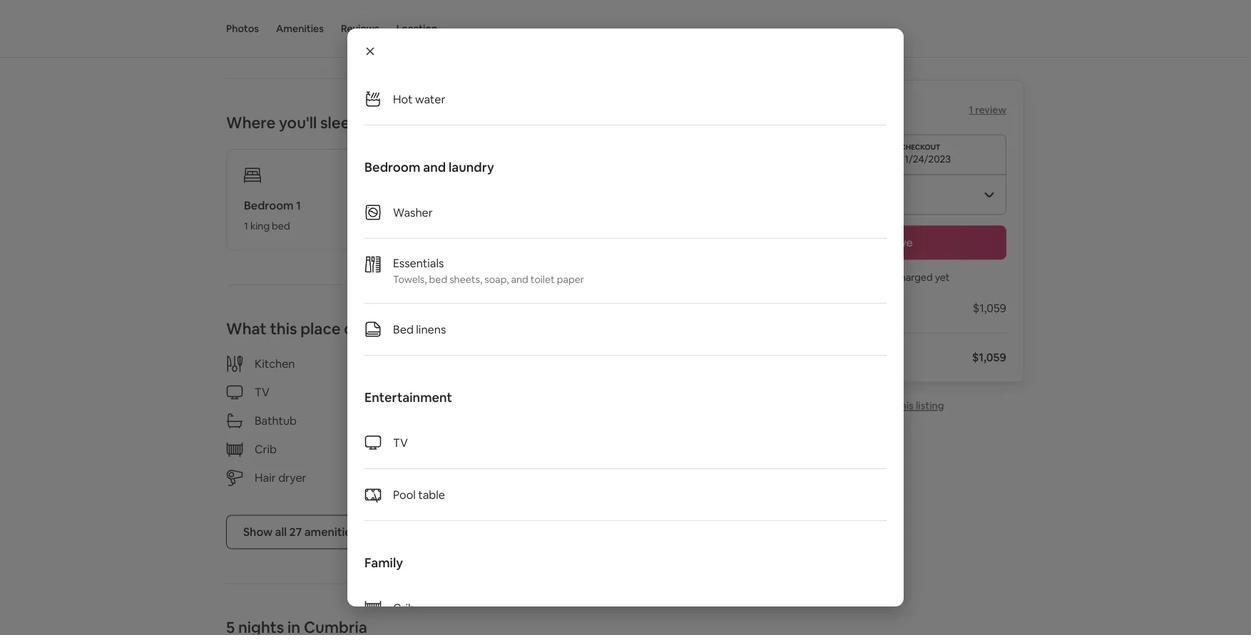 Task type: vqa. For each thing, say whether or not it's contained in the screenshot.
the left 3 minutes
no



Task type: locate. For each thing, give the bounding box(es) containing it.
0 horizontal spatial king
[[250, 219, 270, 232]]

hot water
[[393, 92, 446, 106]]

bed inside bedroom 2 1 king bed
[[431, 219, 449, 232]]

0 horizontal spatial and
[[423, 159, 446, 176]]

1
[[969, 103, 973, 116], [296, 198, 301, 213], [244, 219, 248, 232], [403, 219, 407, 232]]

paper
[[557, 273, 584, 286]]

show more
[[226, 30, 286, 44]]

sleep
[[320, 112, 360, 133]]

bedroom for bedroom and laundry
[[365, 159, 421, 176]]

crib down family
[[393, 601, 415, 616]]

place
[[301, 319, 341, 339]]

1 horizontal spatial this
[[897, 400, 914, 413]]

toilet
[[531, 273, 555, 286]]

reviews
[[341, 22, 379, 35]]

location button
[[397, 0, 438, 57]]

more
[[258, 30, 286, 44]]

bed inside bedroom 1 1 king bed
[[272, 219, 290, 232]]

this left "listing"
[[897, 400, 914, 413]]

1 vertical spatial crib
[[393, 601, 415, 616]]

1 review
[[969, 103, 1007, 116]]

offers
[[344, 319, 388, 339]]

show inside button
[[243, 525, 273, 540]]

bedroom
[[365, 159, 421, 176], [244, 198, 294, 213], [403, 198, 453, 213]]

bathtub
[[255, 414, 297, 429]]

show left more
[[226, 30, 256, 44]]

bedroom for bedroom 1 1 king bed
[[244, 198, 294, 213]]

bed inside 'essentials towels, bed sheets, soap, and toilet paper'
[[429, 273, 447, 286]]

2 king from the left
[[410, 219, 429, 232]]

amenities
[[276, 22, 324, 35]]

what this place offers
[[226, 319, 388, 339]]

11/24/2023 button
[[777, 134, 1007, 174]]

bedroom for bedroom 2 1 king bed
[[403, 198, 453, 213]]

bed for 2
[[431, 219, 449, 232]]

2
[[455, 198, 462, 213]]

1 horizontal spatial crib
[[393, 601, 415, 616]]

king
[[250, 219, 270, 232], [410, 219, 429, 232]]

this
[[270, 319, 297, 339], [897, 400, 914, 413]]

king inside bedroom 1 1 king bed
[[250, 219, 270, 232]]

show left the 'all'
[[243, 525, 273, 540]]

table
[[418, 488, 445, 502]]

0 vertical spatial show
[[226, 30, 256, 44]]

bedroom inside bedroom 1 1 king bed
[[244, 198, 294, 213]]

and left laundry
[[423, 159, 446, 176]]

$1,059
[[973, 301, 1007, 316], [972, 350, 1007, 365]]

hot
[[393, 92, 413, 106]]

and inside 'essentials towels, bed sheets, soap, and toilet paper'
[[511, 273, 529, 286]]

pool
[[393, 488, 416, 502]]

tv
[[255, 385, 270, 400], [393, 436, 408, 450]]

bedroom inside what this place offers dialog
[[365, 159, 421, 176]]

bedroom inside bedroom 2 1 king bed
[[403, 198, 453, 213]]

crib
[[255, 442, 277, 457], [393, 601, 415, 616]]

show for show all 27 amenities
[[243, 525, 273, 540]]

0 horizontal spatial this
[[270, 319, 297, 339]]

1 inside bedroom 2 1 king bed
[[403, 219, 407, 232]]

king for bedroom 2
[[410, 219, 429, 232]]

nights
[[821, 301, 853, 316]]

king inside bedroom 2 1 king bed
[[410, 219, 429, 232]]

bed linens
[[393, 322, 446, 337]]

show all 27 amenities button
[[226, 516, 374, 550]]

1 king from the left
[[250, 219, 270, 232]]

water
[[415, 92, 446, 106]]

show
[[226, 30, 256, 44], [243, 525, 273, 540]]

crib up hair
[[255, 442, 277, 457]]

1 vertical spatial this
[[897, 400, 914, 413]]

total before taxes
[[777, 350, 874, 365]]

crib inside what this place offers dialog
[[393, 601, 415, 616]]

1 horizontal spatial tv
[[393, 436, 408, 450]]

before
[[806, 350, 842, 365]]

this up kitchen
[[270, 319, 297, 339]]

report this listing
[[862, 400, 944, 413]]

bedroom and laundry
[[365, 159, 494, 176]]

1 horizontal spatial king
[[410, 219, 429, 232]]

0 vertical spatial and
[[423, 159, 446, 176]]

x
[[804, 301, 810, 316]]

report
[[862, 400, 895, 413]]

bed for 1
[[272, 219, 290, 232]]

show all 27 amenities
[[243, 525, 357, 540]]

amenities
[[304, 525, 357, 540]]

$212 x 5 nights button
[[777, 301, 853, 316]]

0 vertical spatial $1,059
[[973, 301, 1007, 316]]

1 vertical spatial tv
[[393, 436, 408, 450]]

1 vertical spatial show
[[243, 525, 273, 540]]

bed
[[272, 219, 290, 232], [431, 219, 449, 232], [429, 273, 447, 286]]

tv down kitchen
[[255, 385, 270, 400]]

you'll
[[279, 112, 317, 133]]

and left the toilet
[[511, 273, 529, 286]]

1 vertical spatial and
[[511, 273, 529, 286]]

pool table
[[393, 488, 445, 502]]

5
[[812, 301, 818, 316]]

this for report
[[897, 400, 914, 413]]

bed
[[393, 322, 414, 337]]

reserve button
[[777, 226, 1007, 260]]

washer
[[393, 205, 433, 220]]

1 horizontal spatial and
[[511, 273, 529, 286]]

reserve
[[870, 235, 913, 250]]

where
[[226, 112, 276, 133]]

tv down entertainment
[[393, 436, 408, 450]]

0 vertical spatial crib
[[255, 442, 277, 457]]

and
[[423, 159, 446, 176], [511, 273, 529, 286]]

reviews button
[[341, 0, 379, 57]]

0 vertical spatial this
[[270, 319, 297, 339]]

yet
[[935, 271, 950, 284]]

what
[[226, 319, 267, 339]]

0 horizontal spatial tv
[[255, 385, 270, 400]]



Task type: describe. For each thing, give the bounding box(es) containing it.
laundry
[[449, 159, 494, 176]]

you
[[833, 271, 850, 284]]

0 vertical spatial tv
[[255, 385, 270, 400]]

towels,
[[393, 273, 427, 286]]

review
[[975, 103, 1007, 116]]

essentials towels, bed sheets, soap, and toilet paper
[[393, 256, 584, 286]]

bedroom 2 1 king bed
[[403, 198, 462, 232]]

report this listing button
[[839, 400, 944, 413]]

hair dryer
[[255, 471, 307, 486]]

$212
[[777, 301, 801, 316]]

$212 x 5 nights
[[777, 301, 853, 316]]

show for show more
[[226, 30, 256, 44]]

be
[[881, 271, 893, 284]]

you won't be charged yet
[[833, 271, 950, 284]]

what this place offers dialog
[[347, 0, 904, 636]]

photos
[[226, 22, 259, 35]]

1 vertical spatial $1,059
[[972, 350, 1007, 365]]

total
[[777, 350, 804, 365]]

entertainment
[[365, 390, 452, 406]]

charged
[[895, 271, 933, 284]]

11/24/2023
[[901, 153, 951, 166]]

this for what
[[270, 319, 297, 339]]

taxes
[[845, 350, 874, 365]]

bedroom 1 1 king bed
[[244, 198, 301, 232]]

hair
[[255, 471, 276, 486]]

sheets,
[[450, 273, 482, 286]]

linens
[[416, 322, 446, 337]]

listing
[[916, 400, 944, 413]]

family
[[365, 555, 403, 572]]

kitchen
[[255, 357, 295, 371]]

won't
[[853, 271, 878, 284]]

1 review button
[[969, 103, 1007, 116]]

location
[[397, 22, 438, 35]]

soap,
[[485, 273, 509, 286]]

where you'll sleep
[[226, 112, 360, 133]]

photos button
[[226, 0, 259, 57]]

essentials
[[393, 256, 444, 270]]

amenities button
[[276, 0, 324, 57]]

27
[[289, 525, 302, 540]]

show more button
[[226, 30, 298, 44]]

all
[[275, 525, 287, 540]]

king for bedroom 1
[[250, 219, 270, 232]]

tv inside what this place offers dialog
[[393, 436, 408, 450]]

0 horizontal spatial crib
[[255, 442, 277, 457]]

dryer
[[278, 471, 307, 486]]



